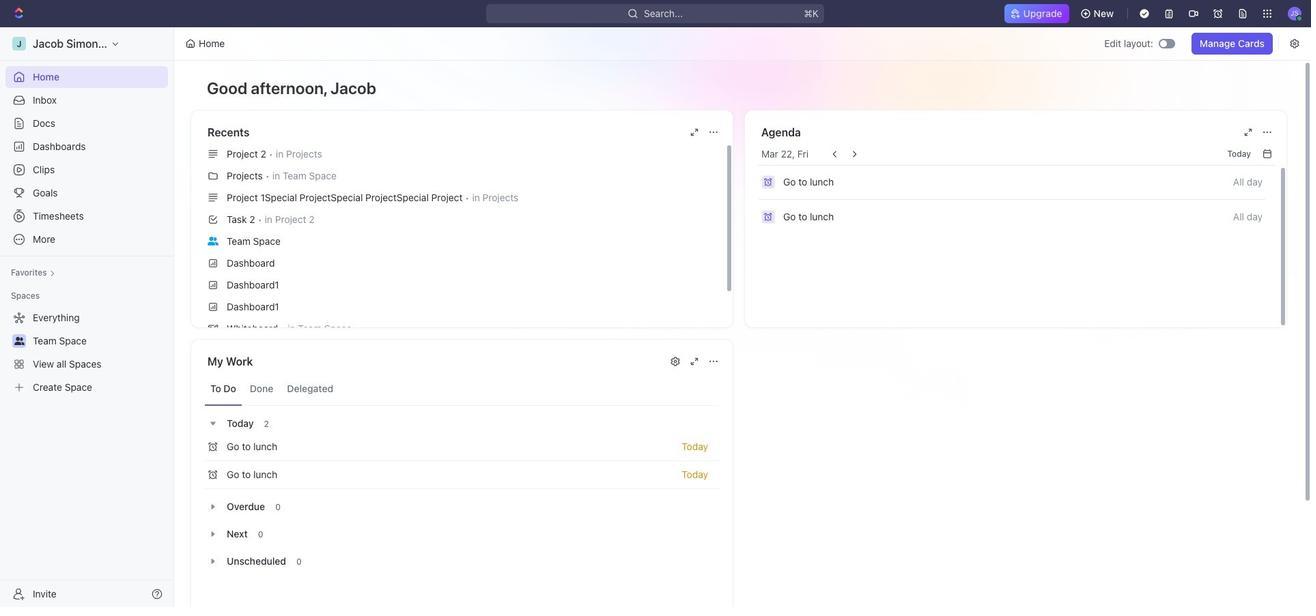 Task type: describe. For each thing, give the bounding box(es) containing it.
user group image inside tree
[[14, 337, 24, 346]]

0 vertical spatial user group image
[[208, 237, 219, 246]]

sidebar navigation
[[0, 27, 177, 608]]

tree inside sidebar navigation
[[5, 307, 168, 399]]



Task type: vqa. For each thing, say whether or not it's contained in the screenshot.
the Filter dropdown button
no



Task type: locate. For each thing, give the bounding box(es) containing it.
0 horizontal spatial user group image
[[14, 337, 24, 346]]

user group image
[[208, 237, 219, 246], [14, 337, 24, 346]]

tab list
[[205, 373, 719, 406]]

tree
[[5, 307, 168, 399]]

1 vertical spatial user group image
[[14, 337, 24, 346]]

jacob simon's workspace, , element
[[12, 37, 26, 51]]

1 horizontal spatial user group image
[[208, 237, 219, 246]]



